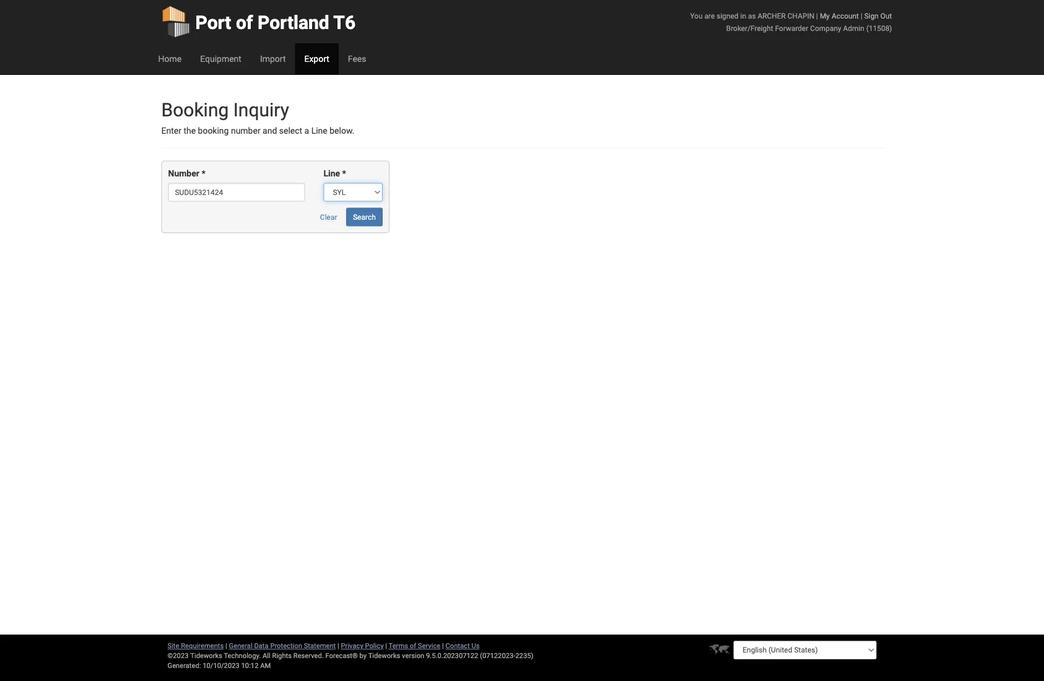 Task type: vqa. For each thing, say whether or not it's contained in the screenshot.
by
yes



Task type: describe. For each thing, give the bounding box(es) containing it.
number
[[231, 126, 261, 136]]

fees button
[[339, 43, 376, 74]]

| left general
[[226, 642, 227, 650]]

terms of service link
[[389, 642, 441, 650]]

technology.
[[224, 652, 261, 660]]

export
[[304, 54, 329, 64]]

in
[[741, 11, 746, 20]]

clear
[[320, 213, 337, 221]]

my account link
[[820, 11, 859, 20]]

booking
[[161, 99, 229, 121]]

booking
[[198, 126, 229, 136]]

as
[[748, 11, 756, 20]]

admin
[[843, 24, 865, 33]]

port of portland t6
[[195, 11, 356, 33]]

equipment button
[[191, 43, 251, 74]]

| left my
[[817, 11, 818, 20]]

search button
[[346, 208, 383, 226]]

and
[[263, 126, 277, 136]]

general data protection statement link
[[229, 642, 336, 650]]

tideworks
[[368, 652, 400, 660]]

out
[[881, 11, 892, 20]]

signed
[[717, 11, 739, 20]]

2235)
[[516, 652, 534, 660]]

site requirements link
[[168, 642, 224, 650]]

home
[[158, 54, 182, 64]]

import button
[[251, 43, 295, 74]]

data
[[254, 642, 269, 650]]

10/10/2023
[[203, 662, 240, 670]]

clear button
[[313, 208, 344, 226]]

inquiry
[[233, 99, 289, 121]]

forwarder
[[775, 24, 809, 33]]

10:12
[[241, 662, 259, 670]]

0 vertical spatial of
[[236, 11, 253, 33]]

requirements
[[181, 642, 224, 650]]

generated:
[[168, 662, 201, 670]]

| up 9.5.0.202307122
[[442, 642, 444, 650]]

forecast®
[[326, 652, 358, 660]]

import
[[260, 54, 286, 64]]

(11508)
[[867, 24, 892, 33]]

site requirements | general data protection statement | privacy policy | terms of service | contact us ©2023 tideworks technology. all rights reserved. forecast® by tideworks version 9.5.0.202307122 (07122023-2235) generated: 10/10/2023 10:12 am
[[168, 642, 534, 670]]

1 vertical spatial line
[[324, 168, 340, 179]]

policy
[[365, 642, 384, 650]]

Number * text field
[[168, 183, 305, 202]]

rights
[[272, 652, 292, 660]]

below.
[[330, 126, 354, 136]]

* for number *
[[202, 168, 205, 179]]

export button
[[295, 43, 339, 74]]

| up tideworks
[[385, 642, 387, 650]]

| up forecast®
[[338, 642, 339, 650]]

broker/freight
[[727, 24, 774, 33]]

equipment
[[200, 54, 242, 64]]



Task type: locate. For each thing, give the bounding box(es) containing it.
select
[[279, 126, 302, 136]]

contact us link
[[446, 642, 480, 650]]

of
[[236, 11, 253, 33], [410, 642, 416, 650]]

protection
[[270, 642, 302, 650]]

account
[[832, 11, 859, 20]]

general
[[229, 642, 253, 650]]

line up clear
[[324, 168, 340, 179]]

chapin
[[788, 11, 815, 20]]

number *
[[168, 168, 205, 179]]

2 * from the left
[[342, 168, 346, 179]]

booking inquiry enter the booking number and select a line below.
[[161, 99, 354, 136]]

reserved.
[[293, 652, 324, 660]]

0 horizontal spatial of
[[236, 11, 253, 33]]

line
[[311, 126, 328, 136], [324, 168, 340, 179]]

a
[[305, 126, 309, 136]]

company
[[810, 24, 842, 33]]

| left sign
[[861, 11, 863, 20]]

* for line *
[[342, 168, 346, 179]]

us
[[472, 642, 480, 650]]

sign
[[865, 11, 879, 20]]

1 * from the left
[[202, 168, 205, 179]]

portland
[[258, 11, 329, 33]]

0 horizontal spatial *
[[202, 168, 205, 179]]

are
[[705, 11, 715, 20]]

statement
[[304, 642, 336, 650]]

line *
[[324, 168, 346, 179]]

sign out link
[[865, 11, 892, 20]]

of right 'port'
[[236, 11, 253, 33]]

you
[[690, 11, 703, 20]]

search
[[353, 213, 376, 221]]

by
[[360, 652, 367, 660]]

line inside booking inquiry enter the booking number and select a line below.
[[311, 126, 328, 136]]

9.5.0.202307122
[[426, 652, 478, 660]]

* down below.
[[342, 168, 346, 179]]

number
[[168, 168, 199, 179]]

all
[[263, 652, 271, 660]]

enter
[[161, 126, 181, 136]]

©2023 tideworks
[[168, 652, 222, 660]]

site
[[168, 642, 179, 650]]

my
[[820, 11, 830, 20]]

t6
[[334, 11, 356, 33]]

terms
[[389, 642, 408, 650]]

0 vertical spatial line
[[311, 126, 328, 136]]

1 horizontal spatial *
[[342, 168, 346, 179]]

home button
[[149, 43, 191, 74]]

port of portland t6 link
[[161, 0, 356, 43]]

1 vertical spatial of
[[410, 642, 416, 650]]

*
[[202, 168, 205, 179], [342, 168, 346, 179]]

|
[[817, 11, 818, 20], [861, 11, 863, 20], [226, 642, 227, 650], [338, 642, 339, 650], [385, 642, 387, 650], [442, 642, 444, 650]]

(07122023-
[[480, 652, 516, 660]]

the
[[184, 126, 196, 136]]

version
[[402, 652, 425, 660]]

of inside site requirements | general data protection statement | privacy policy | terms of service | contact us ©2023 tideworks technology. all rights reserved. forecast® by tideworks version 9.5.0.202307122 (07122023-2235) generated: 10/10/2023 10:12 am
[[410, 642, 416, 650]]

service
[[418, 642, 441, 650]]

* right the number
[[202, 168, 205, 179]]

1 horizontal spatial of
[[410, 642, 416, 650]]

archer
[[758, 11, 786, 20]]

privacy policy link
[[341, 642, 384, 650]]

privacy
[[341, 642, 363, 650]]

fees
[[348, 54, 366, 64]]

of up version
[[410, 642, 416, 650]]

you are signed in as archer chapin | my account | sign out broker/freight forwarder company admin (11508)
[[690, 11, 892, 33]]

am
[[260, 662, 271, 670]]

port
[[195, 11, 231, 33]]

contact
[[446, 642, 470, 650]]

line right a
[[311, 126, 328, 136]]



